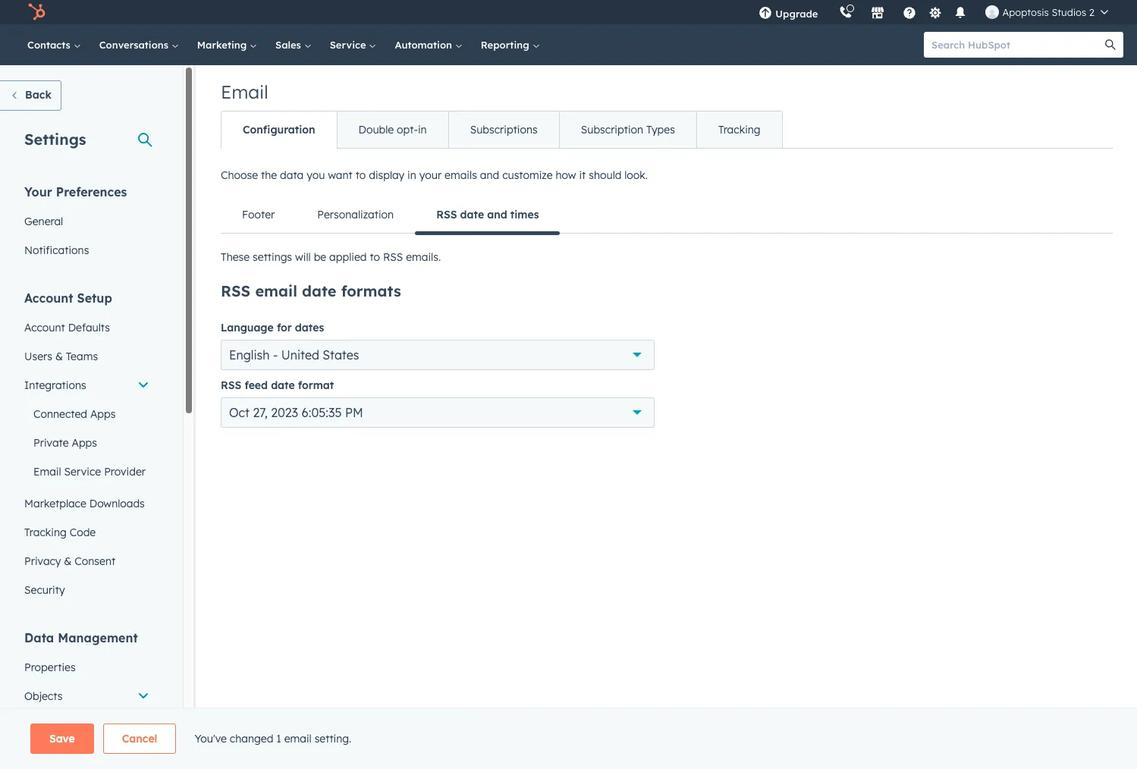 Task type: vqa. For each thing, say whether or not it's contained in the screenshot.
Buffer time Padding around your meetings you can't be booked for
no



Task type: locate. For each thing, give the bounding box(es) containing it.
0 vertical spatial tracking
[[718, 123, 761, 137]]

back link
[[0, 80, 61, 111]]

0 horizontal spatial in
[[407, 168, 416, 182]]

1 account from the top
[[24, 291, 73, 306]]

1 vertical spatial email
[[33, 465, 61, 479]]

0 vertical spatial navigation
[[221, 111, 783, 149]]

1 vertical spatial tracking
[[24, 526, 67, 539]]

1 vertical spatial email
[[284, 732, 312, 746]]

1 vertical spatial service
[[64, 465, 101, 479]]

these
[[221, 250, 250, 264]]

email down 'private'
[[33, 465, 61, 479]]

0 horizontal spatial service
[[64, 465, 101, 479]]

to right applied
[[370, 250, 380, 264]]

1 horizontal spatial date
[[302, 281, 336, 300]]

1 vertical spatial to
[[370, 250, 380, 264]]

date down be
[[302, 281, 336, 300]]

2 navigation from the top
[[221, 196, 1113, 235]]

account up users
[[24, 321, 65, 335]]

0 vertical spatial date
[[460, 208, 484, 221]]

0 vertical spatial email
[[221, 80, 268, 103]]

rss left emails.
[[383, 250, 403, 264]]

1 vertical spatial and
[[487, 208, 507, 221]]

defaults
[[68, 321, 110, 335]]

& for privacy
[[64, 554, 72, 568]]

0 vertical spatial to
[[356, 168, 366, 182]]

menu item
[[829, 0, 832, 24]]

feed
[[245, 379, 268, 392]]

0 horizontal spatial tracking
[[24, 526, 67, 539]]

and
[[480, 168, 499, 182], [487, 208, 507, 221]]

to
[[356, 168, 366, 182], [370, 250, 380, 264]]

states
[[323, 347, 359, 363]]

code
[[70, 526, 96, 539]]

tracking
[[718, 123, 761, 137], [24, 526, 67, 539]]

1 vertical spatial apps
[[72, 436, 97, 450]]

marketing link
[[188, 24, 266, 65]]

1 horizontal spatial in
[[418, 123, 427, 137]]

rss down choose the data you want to display in your emails and customize how it should look. at the top
[[436, 208, 457, 221]]

0 vertical spatial in
[[418, 123, 427, 137]]

marketplaces image
[[871, 7, 885, 20]]

dates
[[295, 321, 324, 335]]

menu
[[748, 0, 1119, 24]]

0 vertical spatial email
[[255, 281, 297, 300]]

apps
[[90, 407, 116, 421], [72, 436, 97, 450]]

& right privacy
[[64, 554, 72, 568]]

personalization link
[[296, 196, 415, 233]]

tracking inside 'link'
[[24, 526, 67, 539]]

help image
[[903, 7, 917, 20]]

navigation containing configuration
[[221, 111, 783, 149]]

connected apps
[[33, 407, 116, 421]]

your preferences
[[24, 184, 127, 199]]

date for rss feed date format
[[271, 379, 295, 392]]

integrations button
[[15, 371, 159, 400]]

language for dates
[[221, 321, 324, 335]]

1 vertical spatial navigation
[[221, 196, 1113, 235]]

contacts
[[27, 39, 73, 51], [33, 718, 78, 732]]

service
[[330, 39, 369, 51], [64, 465, 101, 479]]

navigation up customize
[[221, 111, 783, 149]]

to right the want
[[356, 168, 366, 182]]

email inside the account setup element
[[33, 465, 61, 479]]

look.
[[624, 168, 648, 182]]

2 vertical spatial date
[[271, 379, 295, 392]]

0 horizontal spatial &
[[55, 350, 63, 363]]

contacts down hubspot link
[[27, 39, 73, 51]]

contacts inside data management "element"
[[33, 718, 78, 732]]

service right sales link
[[330, 39, 369, 51]]

connected
[[33, 407, 87, 421]]

tracking for tracking code
[[24, 526, 67, 539]]

& right users
[[55, 350, 63, 363]]

in left your
[[407, 168, 416, 182]]

tracking code link
[[15, 518, 159, 547]]

configuration
[[243, 123, 315, 137]]

upgrade image
[[759, 7, 772, 20]]

1 horizontal spatial email
[[221, 80, 268, 103]]

cancel
[[122, 732, 157, 746]]

rss down these
[[221, 281, 251, 300]]

general link
[[15, 207, 159, 236]]

types
[[646, 123, 675, 137]]

apps inside private apps link
[[72, 436, 97, 450]]

1 navigation from the top
[[221, 111, 783, 149]]

service down private apps link
[[64, 465, 101, 479]]

for
[[277, 321, 292, 335]]

email service provider
[[33, 465, 146, 479]]

navigation containing footer
[[221, 196, 1113, 235]]

account setup
[[24, 291, 112, 306]]

double opt-in
[[358, 123, 427, 137]]

choose
[[221, 168, 258, 182]]

these settings will be applied to rss emails.
[[221, 250, 441, 264]]

1 vertical spatial account
[[24, 321, 65, 335]]

rss for rss email date formats
[[221, 281, 251, 300]]

0 vertical spatial contacts link
[[18, 24, 90, 65]]

email down marketing link
[[221, 80, 268, 103]]

1 vertical spatial contacts
[[33, 718, 78, 732]]

rss for rss date and times
[[436, 208, 457, 221]]

your
[[419, 168, 442, 182]]

automation link
[[386, 24, 472, 65]]

settings
[[24, 130, 86, 149]]

properties
[[24, 661, 76, 674]]

in up your
[[418, 123, 427, 137]]

opt-
[[397, 123, 418, 137]]

date right feed
[[271, 379, 295, 392]]

tracking link
[[696, 112, 782, 148]]

0 vertical spatial &
[[55, 350, 63, 363]]

contacts up companies
[[33, 718, 78, 732]]

0 vertical spatial account
[[24, 291, 73, 306]]

oct
[[229, 405, 250, 420]]

rss left feed
[[221, 379, 241, 392]]

1 horizontal spatial to
[[370, 250, 380, 264]]

apps inside connected apps link
[[90, 407, 116, 421]]

1 vertical spatial date
[[302, 281, 336, 300]]

1 horizontal spatial &
[[64, 554, 72, 568]]

and inside navigation
[[487, 208, 507, 221]]

1
[[276, 732, 281, 746]]

notifications
[[24, 243, 89, 257]]

tracking code
[[24, 526, 96, 539]]

and right the emails
[[480, 168, 499, 182]]

email for email service provider
[[33, 465, 61, 479]]

0 horizontal spatial email
[[33, 465, 61, 479]]

downloads
[[89, 497, 145, 510]]

reporting
[[481, 39, 532, 51]]

0 vertical spatial and
[[480, 168, 499, 182]]

tracking inside navigation
[[718, 123, 761, 137]]

setup
[[77, 291, 112, 306]]

1 vertical spatial &
[[64, 554, 72, 568]]

in
[[418, 123, 427, 137], [407, 168, 416, 182]]

conversations
[[99, 39, 171, 51]]

contacts link for 'companies' link
[[15, 711, 159, 740]]

1 horizontal spatial service
[[330, 39, 369, 51]]

1 vertical spatial contacts link
[[15, 711, 159, 740]]

0 horizontal spatial to
[[356, 168, 366, 182]]

date down the emails
[[460, 208, 484, 221]]

to for applied
[[370, 250, 380, 264]]

you've changed 1 email setting.
[[194, 732, 351, 746]]

will
[[295, 250, 311, 264]]

&
[[55, 350, 63, 363], [64, 554, 72, 568]]

rss email date formats
[[221, 281, 401, 300]]

oct 27, 2023 6:05:35 pm button
[[221, 397, 655, 428]]

contacts link for conversations link
[[18, 24, 90, 65]]

rss inside rss date and times link
[[436, 208, 457, 221]]

to for want
[[356, 168, 366, 182]]

navigation
[[221, 111, 783, 149], [221, 196, 1113, 235]]

integrations
[[24, 379, 86, 392]]

provider
[[104, 465, 146, 479]]

email right 1
[[284, 732, 312, 746]]

apps down connected apps link
[[72, 436, 97, 450]]

email down settings
[[255, 281, 297, 300]]

notifications button
[[948, 0, 974, 24]]

hubspot link
[[18, 3, 57, 21]]

1 horizontal spatial tracking
[[718, 123, 761, 137]]

users & teams
[[24, 350, 98, 363]]

hubspot image
[[27, 3, 46, 21]]

apps down integrations button
[[90, 407, 116, 421]]

and left "times"
[[487, 208, 507, 221]]

the
[[261, 168, 277, 182]]

marketplace downloads link
[[15, 489, 159, 518]]

2 account from the top
[[24, 321, 65, 335]]

be
[[314, 250, 326, 264]]

applied
[[329, 250, 367, 264]]

settings link
[[926, 4, 945, 20]]

0 vertical spatial apps
[[90, 407, 116, 421]]

subscription types
[[581, 123, 675, 137]]

in inside navigation
[[418, 123, 427, 137]]

account up account defaults
[[24, 291, 73, 306]]

2 horizontal spatial date
[[460, 208, 484, 221]]

0 horizontal spatial date
[[271, 379, 295, 392]]

navigation down look.
[[221, 196, 1113, 235]]

format
[[298, 379, 334, 392]]



Task type: describe. For each thing, give the bounding box(es) containing it.
cancel button
[[103, 724, 176, 754]]

footer link
[[221, 196, 296, 233]]

notifications link
[[15, 236, 159, 265]]

Search HubSpot search field
[[924, 32, 1110, 58]]

account for account setup
[[24, 291, 73, 306]]

save
[[49, 732, 75, 746]]

setting.
[[315, 732, 351, 746]]

1 vertical spatial in
[[407, 168, 416, 182]]

settings
[[253, 250, 292, 264]]

users & teams link
[[15, 342, 159, 371]]

calling icon button
[[833, 2, 859, 22]]

save button
[[30, 724, 94, 754]]

security
[[24, 583, 65, 597]]

sales link
[[266, 24, 321, 65]]

preferences
[[56, 184, 127, 199]]

account defaults link
[[15, 313, 159, 342]]

private apps link
[[15, 429, 159, 457]]

emails
[[445, 168, 477, 182]]

apoptosis studios 2 button
[[977, 0, 1117, 24]]

date for rss email date formats
[[302, 281, 336, 300]]

rss date and times
[[436, 208, 539, 221]]

apoptosis
[[1002, 6, 1049, 18]]

date inside rss date and times link
[[460, 208, 484, 221]]

customize
[[502, 168, 553, 182]]

general
[[24, 215, 63, 228]]

search image
[[1105, 39, 1116, 50]]

0 vertical spatial contacts
[[27, 39, 73, 51]]

back
[[25, 88, 52, 102]]

email for email
[[221, 80, 268, 103]]

2023
[[271, 405, 298, 420]]

teams
[[66, 350, 98, 363]]

how
[[556, 168, 576, 182]]

double opt-in link
[[336, 112, 448, 148]]

language
[[221, 321, 274, 335]]

privacy
[[24, 554, 61, 568]]

navigation for choose the data you want to display in your emails and customize how it should look.
[[221, 196, 1113, 235]]

properties link
[[15, 653, 159, 682]]

changed
[[230, 732, 273, 746]]

objects
[[24, 690, 62, 703]]

users
[[24, 350, 52, 363]]

companies link
[[15, 740, 159, 768]]

subscription types link
[[559, 112, 696, 148]]

rss date and times link
[[415, 196, 560, 235]]

should
[[589, 168, 622, 182]]

it
[[579, 168, 586, 182]]

your preferences element
[[15, 184, 159, 265]]

upgrade
[[776, 8, 818, 20]]

pm
[[345, 405, 363, 420]]

automation
[[395, 39, 455, 51]]

privacy & consent link
[[15, 547, 159, 576]]

companies
[[33, 747, 90, 761]]

footer
[[242, 208, 275, 221]]

menu containing apoptosis studios 2
[[748, 0, 1119, 24]]

rss feed date format
[[221, 379, 334, 392]]

data
[[24, 630, 54, 646]]

management
[[58, 630, 138, 646]]

navigation for email
[[221, 111, 783, 149]]

marketplaces button
[[862, 0, 894, 24]]

calling icon image
[[839, 6, 853, 20]]

english - united states
[[229, 347, 359, 363]]

service link
[[321, 24, 386, 65]]

subscriptions
[[470, 123, 538, 137]]

service inside the account setup element
[[64, 465, 101, 479]]

tracking for tracking
[[718, 123, 761, 137]]

tara schultz image
[[986, 5, 999, 19]]

email service provider link
[[15, 457, 159, 486]]

2
[[1089, 6, 1095, 18]]

apps for private apps
[[72, 436, 97, 450]]

apps for connected apps
[[90, 407, 116, 421]]

27,
[[253, 405, 268, 420]]

formats
[[341, 281, 401, 300]]

0 vertical spatial service
[[330, 39, 369, 51]]

privacy & consent
[[24, 554, 115, 568]]

objects button
[[15, 682, 159, 711]]

sales
[[275, 39, 304, 51]]

data management
[[24, 630, 138, 646]]

notifications image
[[954, 7, 967, 20]]

search button
[[1098, 32, 1123, 58]]

security link
[[15, 576, 159, 605]]

& for users
[[55, 350, 63, 363]]

account setup element
[[15, 290, 159, 605]]

rss for rss feed date format
[[221, 379, 241, 392]]

apoptosis studios 2
[[1002, 6, 1095, 18]]

oct 27, 2023 6:05:35 pm
[[229, 405, 363, 420]]

data management element
[[15, 630, 159, 769]]

english
[[229, 347, 270, 363]]

want
[[328, 168, 353, 182]]

subscription
[[581, 123, 643, 137]]

choose the data you want to display in your emails and customize how it should look.
[[221, 168, 648, 182]]

you've
[[194, 732, 227, 746]]

consent
[[75, 554, 115, 568]]

settings image
[[928, 6, 942, 20]]

conversations link
[[90, 24, 188, 65]]

account for account defaults
[[24, 321, 65, 335]]

your
[[24, 184, 52, 199]]

help button
[[897, 0, 923, 24]]



